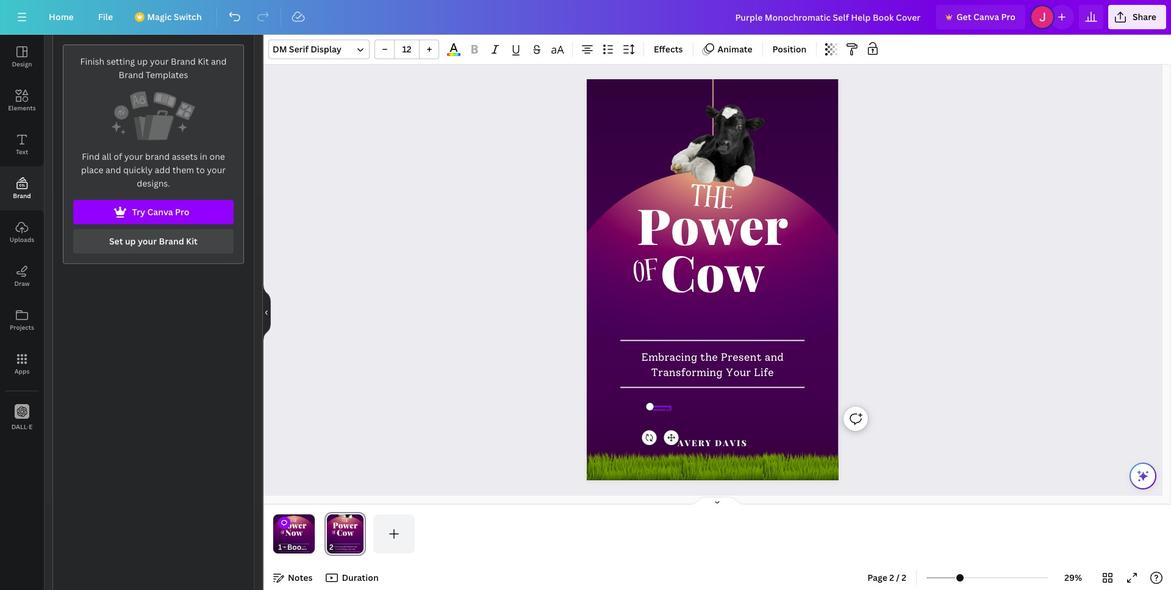 Task type: describe. For each thing, give the bounding box(es) containing it.
apps button
[[0, 342, 44, 386]]

design
[[12, 60, 32, 68]]

canva assistant image
[[1136, 469, 1151, 484]]

brand button
[[0, 167, 44, 210]]

serif for dm serif display text box
[[655, 407, 661, 411]]

position button
[[768, 40, 812, 59]]

try
[[132, 206, 145, 218]]

dall·e button
[[0, 396, 44, 440]]

29%
[[1065, 572, 1082, 584]]

power for cow
[[637, 192, 788, 258]]

finish
[[80, 56, 104, 67]]

try canva pro button
[[73, 200, 234, 224]]

kit inside button
[[186, 235, 198, 247]]

power for now
[[282, 520, 306, 531]]

serif for dm serif display dropdown button
[[289, 43, 309, 55]]

notes button
[[268, 569, 317, 588]]

page
[[868, 572, 887, 584]]

uploads button
[[0, 210, 44, 254]]

designs.
[[137, 178, 170, 189]]

switch
[[174, 11, 202, 23]]

find
[[82, 151, 100, 162]]

design button
[[0, 35, 44, 79]]

page 2 / 2
[[868, 572, 907, 584]]

now
[[285, 528, 303, 538]]

DM Serif Display text field
[[650, 407, 671, 411]]

power cow
[[637, 192, 788, 305]]

0 vertical spatial embracing the present and transforming your life
[[642, 351, 784, 379]]

hide image
[[263, 283, 271, 342]]

1 horizontal spatial embracing
[[642, 351, 698, 364]]

brand inside 'button'
[[13, 192, 31, 200]]

0 horizontal spatial transforming
[[284, 549, 296, 551]]

finish setting up your brand kit and brand templates
[[80, 56, 227, 81]]

your inside button
[[138, 235, 157, 247]]

1 vertical spatial your
[[296, 549, 300, 551]]

projects button
[[0, 298, 44, 342]]

2 2 from the left
[[902, 572, 907, 584]]

Design title text field
[[726, 5, 932, 29]]

in
[[200, 151, 207, 162]]

main menu bar
[[0, 0, 1171, 35]]

up inside finish setting up your brand kit and brand templates
[[137, 56, 148, 67]]

text button
[[0, 123, 44, 167]]

canva for get
[[974, 11, 999, 23]]

uploads
[[10, 235, 34, 244]]

0 horizontal spatial embracing the present and transforming your life
[[282, 546, 306, 551]]

of the
[[281, 517, 298, 538]]

of for of the
[[281, 529, 286, 538]]

them
[[172, 164, 194, 176]]

29% button
[[1054, 569, 1093, 588]]

the inside of the
[[290, 517, 298, 526]]

hide pages image
[[688, 497, 747, 506]]

set
[[109, 235, 123, 247]]

your down one
[[207, 164, 226, 176]]

quickly
[[123, 164, 153, 176]]

file button
[[88, 5, 123, 29]]

pro for get canva pro
[[1001, 11, 1016, 23]]

home
[[49, 11, 74, 23]]

dm serif display for dm serif display text box
[[650, 407, 671, 411]]

animate button
[[698, 40, 757, 59]]

get
[[957, 11, 972, 23]]

0 vertical spatial present
[[721, 351, 762, 364]]

1 horizontal spatial transforming
[[651, 366, 723, 379]]

elements button
[[0, 79, 44, 123]]

notes
[[288, 572, 313, 584]]

cow
[[661, 238, 765, 305]]

your inside finish setting up your brand kit and brand templates
[[150, 56, 169, 67]]

position
[[773, 43, 807, 55]]

dm serif display for dm serif display dropdown button
[[273, 43, 342, 55]]

Page title text field
[[339, 542, 344, 554]]

get canva pro
[[957, 11, 1016, 23]]



Task type: vqa. For each thing, say whether or not it's contained in the screenshot.
Pro inside the Button
yes



Task type: locate. For each thing, give the bounding box(es) containing it.
0 horizontal spatial of
[[114, 151, 122, 162]]

1 horizontal spatial display
[[662, 407, 671, 411]]

0 vertical spatial dm serif display
[[273, 43, 342, 55]]

0 horizontal spatial your
[[296, 549, 300, 551]]

projects
[[10, 323, 34, 332]]

power
[[637, 192, 788, 258], [282, 520, 306, 531]]

2 left /
[[890, 572, 894, 584]]

0 horizontal spatial embracing
[[282, 546, 292, 548]]

and inside find all of your brand assets in one place and quickly add them to your designs.
[[106, 164, 121, 176]]

page 2 / 2 button
[[863, 569, 911, 588]]

setting
[[107, 56, 135, 67]]

embracing down now
[[282, 546, 292, 548]]

color range image
[[447, 53, 460, 56]]

of inside of the
[[281, 529, 286, 538]]

to
[[196, 164, 205, 176]]

present
[[721, 351, 762, 364], [295, 546, 302, 548]]

2 vertical spatial of
[[281, 529, 286, 538]]

up
[[137, 56, 148, 67], [125, 235, 136, 247]]

0 vertical spatial embracing
[[642, 351, 698, 364]]

0 horizontal spatial display
[[311, 43, 342, 55]]

up right the set
[[125, 235, 136, 247]]

dm for dm serif display dropdown button
[[273, 43, 287, 55]]

dm serif display
[[273, 43, 342, 55], [650, 407, 671, 411]]

brand
[[171, 56, 196, 67], [119, 69, 144, 81], [13, 192, 31, 200], [159, 235, 184, 247]]

your up quickly
[[124, 151, 143, 162]]

0 vertical spatial canva
[[974, 11, 999, 23]]

0 horizontal spatial life
[[301, 549, 304, 551]]

assets
[[172, 151, 198, 162]]

1 horizontal spatial dm
[[650, 407, 654, 411]]

side panel tab list
[[0, 35, 44, 440]]

and inside finish setting up your brand kit and brand templates
[[211, 56, 227, 67]]

display inside dropdown button
[[311, 43, 342, 55]]

1 vertical spatial embracing the present and transforming your life
[[282, 546, 306, 551]]

avery
[[678, 438, 712, 449]]

1 vertical spatial life
[[301, 549, 304, 551]]

0 vertical spatial serif
[[289, 43, 309, 55]]

/
[[896, 572, 900, 584]]

brand up templates at left top
[[171, 56, 196, 67]]

of inside find all of your brand assets in one place and quickly add them to your designs.
[[114, 151, 122, 162]]

1 horizontal spatial kit
[[198, 56, 209, 67]]

home link
[[39, 5, 83, 29]]

1 vertical spatial present
[[295, 546, 302, 548]]

magic
[[147, 11, 172, 23]]

1 vertical spatial display
[[662, 407, 671, 411]]

1 vertical spatial dm serif display
[[650, 407, 671, 411]]

transforming down now
[[284, 549, 296, 551]]

of
[[114, 151, 122, 162], [632, 248, 662, 301], [281, 529, 286, 538]]

1 horizontal spatial canva
[[974, 11, 999, 23]]

canva inside "get canva pro" button
[[974, 11, 999, 23]]

1 vertical spatial transforming
[[284, 549, 296, 551]]

dm
[[273, 43, 287, 55], [650, 407, 654, 411]]

your down try canva pro button
[[138, 235, 157, 247]]

0 horizontal spatial serif
[[289, 43, 309, 55]]

serif
[[289, 43, 309, 55], [655, 407, 661, 411]]

dm for dm serif display text box
[[650, 407, 654, 411]]

1 2 from the left
[[890, 572, 894, 584]]

draw button
[[0, 254, 44, 298]]

your
[[150, 56, 169, 67], [124, 151, 143, 162], [207, 164, 226, 176], [138, 235, 157, 247]]

1 vertical spatial power
[[282, 520, 306, 531]]

place
[[81, 164, 103, 176]]

pro inside button
[[1001, 11, 1016, 23]]

set up your brand kit
[[109, 235, 198, 247]]

0 vertical spatial transforming
[[651, 366, 723, 379]]

1 horizontal spatial life
[[754, 366, 774, 379]]

2
[[890, 572, 894, 584], [902, 572, 907, 584]]

effects button
[[649, 40, 688, 59]]

1 vertical spatial canva
[[147, 206, 173, 218]]

brand inside button
[[159, 235, 184, 247]]

duration
[[342, 572, 379, 584]]

share button
[[1108, 5, 1166, 29]]

0 vertical spatial pro
[[1001, 11, 1016, 23]]

dm serif display inside dm serif display dropdown button
[[273, 43, 342, 55]]

1 vertical spatial embracing
[[282, 546, 292, 548]]

brand
[[145, 151, 170, 162]]

display for dm serif display text box
[[662, 407, 671, 411]]

kit
[[198, 56, 209, 67], [186, 235, 198, 247]]

0 horizontal spatial dm serif display
[[273, 43, 342, 55]]

pro inside button
[[175, 206, 189, 218]]

0 horizontal spatial 2
[[890, 572, 894, 584]]

canva
[[974, 11, 999, 23], [147, 206, 173, 218]]

0 horizontal spatial canva
[[147, 206, 173, 218]]

davis
[[715, 438, 748, 449]]

pro right "get"
[[1001, 11, 1016, 23]]

pro up set up your brand kit
[[175, 206, 189, 218]]

1 vertical spatial of
[[632, 248, 662, 301]]

0 vertical spatial display
[[311, 43, 342, 55]]

0 horizontal spatial pro
[[175, 206, 189, 218]]

0 vertical spatial dm
[[273, 43, 287, 55]]

draw
[[14, 279, 30, 288]]

0 horizontal spatial up
[[125, 235, 136, 247]]

pro
[[1001, 11, 1016, 23], [175, 206, 189, 218]]

– – number field
[[398, 43, 415, 55]]

group
[[375, 40, 439, 59]]

0 vertical spatial life
[[754, 366, 774, 379]]

file
[[98, 11, 113, 23]]

kit inside finish setting up your brand kit and brand templates
[[198, 56, 209, 67]]

1 vertical spatial kit
[[186, 235, 198, 247]]

animate
[[718, 43, 753, 55]]

0 horizontal spatial present
[[295, 546, 302, 548]]

0 vertical spatial power
[[637, 192, 788, 258]]

1 vertical spatial up
[[125, 235, 136, 247]]

0 vertical spatial up
[[137, 56, 148, 67]]

1 horizontal spatial serif
[[655, 407, 661, 411]]

1 horizontal spatial power
[[637, 192, 788, 258]]

templates
[[146, 69, 188, 81]]

1 horizontal spatial your
[[726, 366, 751, 379]]

display
[[311, 43, 342, 55], [662, 407, 671, 411]]

your up templates at left top
[[150, 56, 169, 67]]

serif inside dropdown button
[[289, 43, 309, 55]]

find all of your brand assets in one place and quickly add them to your designs.
[[81, 151, 226, 189]]

kit down try canva pro
[[186, 235, 198, 247]]

dall·e
[[11, 422, 33, 431]]

canva right "get"
[[974, 11, 999, 23]]

1 vertical spatial dm
[[650, 407, 654, 411]]

2 horizontal spatial of
[[632, 248, 662, 301]]

canva for try
[[147, 206, 173, 218]]

brand down setting
[[119, 69, 144, 81]]

0 vertical spatial of
[[114, 151, 122, 162]]

2 right /
[[902, 572, 907, 584]]

embracing
[[642, 351, 698, 364], [282, 546, 292, 548]]

add
[[155, 164, 170, 176]]

up inside set up your brand kit button
[[125, 235, 136, 247]]

and
[[211, 56, 227, 67], [106, 164, 121, 176], [765, 351, 784, 364], [303, 546, 306, 548]]

text
[[16, 148, 28, 156]]

avery davis
[[678, 438, 748, 449]]

of for of
[[632, 248, 662, 301]]

1 horizontal spatial present
[[721, 351, 762, 364]]

try canva pro
[[132, 206, 189, 218]]

magic switch
[[147, 11, 202, 23]]

embracing up dm serif display text box
[[642, 351, 698, 364]]

the
[[689, 173, 736, 227], [701, 351, 718, 364], [290, 517, 298, 526], [292, 546, 295, 548]]

1 horizontal spatial pro
[[1001, 11, 1016, 23]]

brand up uploads button
[[13, 192, 31, 200]]

0 vertical spatial kit
[[198, 56, 209, 67]]

0 horizontal spatial dm
[[273, 43, 287, 55]]

kit down switch
[[198, 56, 209, 67]]

magic switch button
[[128, 5, 211, 29]]

dm serif display button
[[268, 40, 370, 59]]

canva inside try canva pro button
[[147, 206, 173, 218]]

up right setting
[[137, 56, 148, 67]]

share
[[1133, 11, 1157, 23]]

set up your brand kit button
[[73, 229, 234, 254]]

1 horizontal spatial up
[[137, 56, 148, 67]]

embracing the present and transforming your life
[[642, 351, 784, 379], [282, 546, 306, 551]]

elements
[[8, 104, 36, 112]]

page 2 image
[[325, 515, 366, 554]]

your
[[726, 366, 751, 379], [296, 549, 300, 551]]

transforming up dm serif display text box
[[651, 366, 723, 379]]

1 horizontal spatial of
[[281, 529, 286, 538]]

apps
[[14, 367, 30, 376]]

brand down try canva pro
[[159, 235, 184, 247]]

1 horizontal spatial embracing the present and transforming your life
[[642, 351, 784, 379]]

effects
[[654, 43, 683, 55]]

0 horizontal spatial kit
[[186, 235, 198, 247]]

pro for try canva pro
[[175, 206, 189, 218]]

life
[[754, 366, 774, 379], [301, 549, 304, 551]]

get canva pro button
[[937, 5, 1025, 29]]

1 vertical spatial serif
[[655, 407, 661, 411]]

one
[[210, 151, 225, 162]]

1 horizontal spatial 2
[[902, 572, 907, 584]]

dm inside dm serif display dropdown button
[[273, 43, 287, 55]]

canva right the try
[[147, 206, 173, 218]]

all
[[102, 151, 112, 162]]

0 vertical spatial your
[[726, 366, 751, 379]]

duration button
[[322, 569, 384, 588]]

0 horizontal spatial power
[[282, 520, 306, 531]]

power now
[[282, 520, 306, 538]]

1 vertical spatial pro
[[175, 206, 189, 218]]

1 horizontal spatial dm serif display
[[650, 407, 671, 411]]

transforming
[[651, 366, 723, 379], [284, 549, 296, 551]]

display for dm serif display dropdown button
[[311, 43, 342, 55]]



